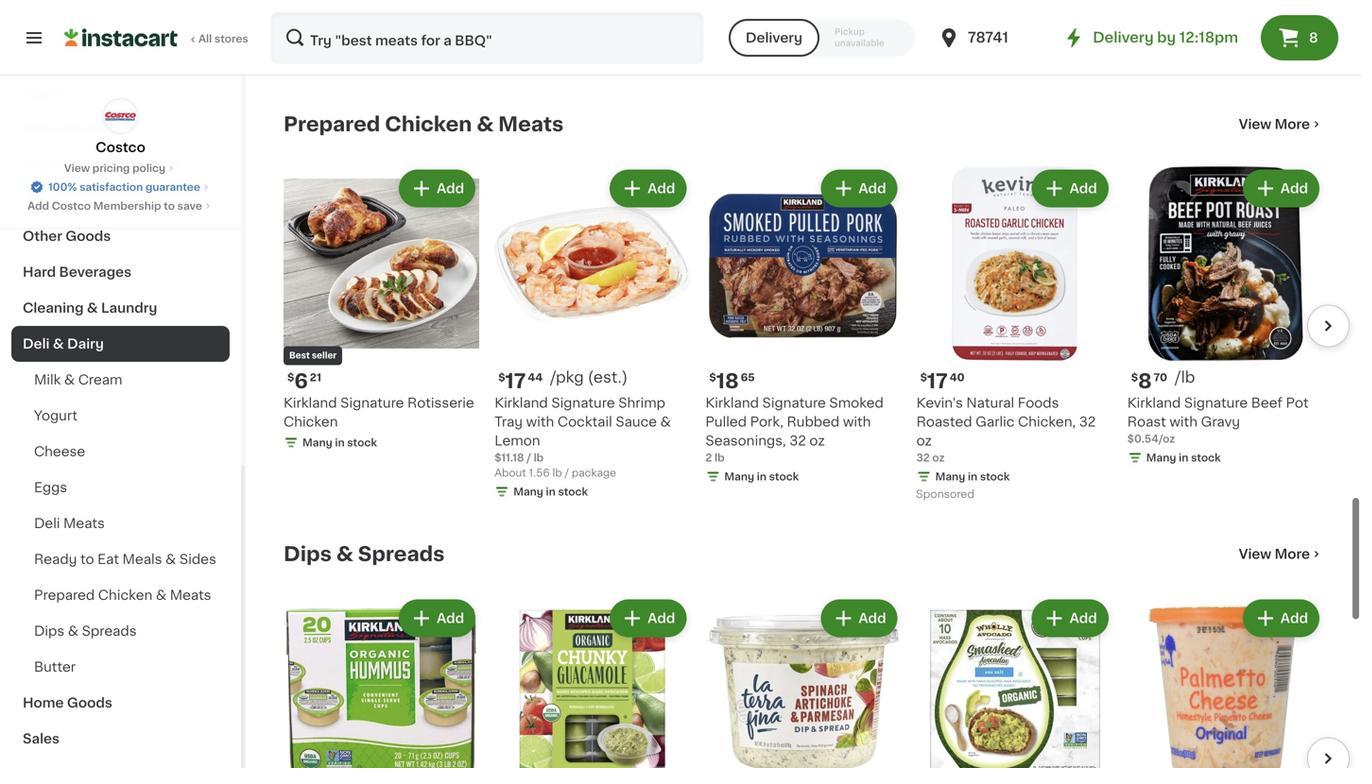 Task type: locate. For each thing, give the bounding box(es) containing it.
kirkland up pulled
[[706, 397, 759, 410]]

1 vertical spatial dips
[[34, 625, 65, 638]]

0 vertical spatial spreads
[[358, 545, 445, 564]]

kirkland inside kirkland signature beef pot roast with gravy $0.54/oz
[[1128, 397, 1181, 410]]

view for dips & spreads
[[1239, 548, 1272, 561]]

2 more from the top
[[1275, 548, 1310, 561]]

to down guarantee
[[164, 201, 175, 211]]

signature left rotisserie
[[340, 397, 404, 410]]

$ 8 70 /lb
[[1131, 370, 1195, 391]]

1.5
[[306, 37, 321, 47]]

/ up 2.86
[[739, 18, 744, 28]]

1 17 from the left
[[505, 372, 526, 391]]

kirkland inside "kirkland signature rotisserie chicken"
[[284, 397, 337, 410]]

add
[[437, 182, 464, 195], [648, 182, 675, 195], [859, 182, 886, 195], [1070, 182, 1097, 195], [1281, 182, 1308, 195], [27, 201, 49, 211], [437, 612, 464, 625], [648, 612, 675, 625], [859, 612, 886, 625], [1070, 612, 1097, 625], [1281, 612, 1308, 625]]

package inside $6.83 / lb about 2.86 lb / package many in stock
[[785, 33, 830, 43]]

0 vertical spatial x
[[926, 18, 932, 28]]

sponsored badge image down roasted
[[917, 490, 974, 501]]

delivery for delivery by 12:18pm
[[1093, 31, 1154, 44]]

0 vertical spatial sponsored badge image
[[917, 32, 974, 43]]

$ 17 44
[[498, 372, 543, 391]]

1 horizontal spatial prepared chicken & meats link
[[284, 113, 564, 135]]

17 left the 44
[[505, 372, 526, 391]]

0 horizontal spatial dips & spreads
[[34, 625, 137, 638]]

pulled
[[706, 416, 747, 429]]

item carousel region containing 6
[[257, 158, 1350, 513]]

delivery by 12:18pm
[[1093, 31, 1239, 44]]

0 vertical spatial dips
[[284, 545, 332, 564]]

1 vertical spatial 8
[[1138, 372, 1152, 391]]

costco
[[96, 141, 145, 154], [52, 201, 91, 211]]

4 $ from the left
[[920, 373, 927, 383]]

in
[[1179, 37, 1189, 47], [757, 52, 767, 62], [335, 56, 345, 66], [546, 56, 556, 66], [335, 438, 345, 448], [1179, 453, 1189, 463], [757, 472, 767, 482], [968, 472, 978, 482], [546, 487, 556, 497]]

kirkland for kirkland signature shrimp tray with cocktail sauce & lemon $11.18 / lb about 1.56 lb / package
[[495, 397, 548, 410]]

with down smoked
[[843, 416, 871, 429]]

with inside kirkland signature shrimp tray with cocktail sauce & lemon $11.18 / lb about 1.56 lb / package
[[526, 416, 554, 429]]

1 vertical spatial view more
[[1239, 548, 1310, 561]]

1 horizontal spatial prepared
[[284, 114, 380, 134]]

lb down seasonings,
[[715, 453, 725, 463]]

0 vertical spatial goods
[[66, 122, 111, 135]]

1 vertical spatial costco
[[52, 201, 91, 211]]

1 item carousel region from the top
[[257, 158, 1350, 513]]

0 vertical spatial meats
[[498, 114, 564, 134]]

3 $ from the left
[[498, 373, 505, 383]]

1 horizontal spatial many in stock button
[[1128, 0, 1324, 53]]

sponsored badge image down 24
[[917, 32, 974, 43]]

about inside $6.83 / lb about 2.86 lb / package many in stock
[[706, 33, 737, 43]]

0 horizontal spatial many in stock button
[[495, 0, 691, 72]]

to left eat
[[80, 553, 94, 566]]

1 vertical spatial prepared
[[34, 589, 95, 602]]

32 right the chicken,
[[1079, 416, 1096, 429]]

kirkland inside kirkland signature shrimp tray with cocktail sauce & lemon $11.18 / lb about 1.56 lb / package
[[495, 397, 548, 410]]

1 vertical spatial sponsored badge image
[[917, 490, 974, 501]]

&
[[477, 114, 494, 134], [71, 158, 82, 171], [87, 302, 98, 315], [53, 338, 64, 351], [64, 373, 75, 387], [661, 416, 671, 429], [336, 545, 353, 564], [166, 553, 176, 566], [156, 589, 167, 602], [68, 625, 79, 638]]

view more
[[1239, 118, 1310, 131], [1239, 548, 1310, 561]]

liquor link
[[11, 75, 230, 111]]

1.56
[[529, 468, 550, 478]]

0 horizontal spatial x
[[298, 37, 304, 47]]

deli up milk
[[23, 338, 50, 351]]

1 horizontal spatial dips & spreads
[[284, 545, 445, 564]]

signature inside "kirkland signature rotisserie chicken"
[[340, 397, 404, 410]]

deli down eggs
[[34, 517, 60, 530]]

health & personal care link
[[11, 147, 230, 182]]

2 vertical spatial meats
[[170, 589, 211, 602]]

goods right home
[[67, 697, 112, 710]]

4 kirkland from the left
[[1128, 397, 1181, 410]]

0 vertical spatial to
[[164, 201, 175, 211]]

deli & dairy link
[[11, 326, 230, 362]]

1 vertical spatial spreads
[[82, 625, 137, 638]]

0 horizontal spatial meats
[[63, 517, 105, 530]]

$ down the best at left top
[[287, 373, 294, 383]]

1 view more from the top
[[1239, 118, 1310, 131]]

$ inside $ 6 21
[[287, 373, 294, 383]]

1 with from the left
[[843, 416, 871, 429]]

4 signature from the left
[[1185, 397, 1248, 410]]

2 vertical spatial goods
[[67, 697, 112, 710]]

1 horizontal spatial x
[[926, 18, 932, 28]]

1 vertical spatial chicken
[[284, 416, 338, 429]]

signature inside kirkland signature beef pot roast with gravy $0.54/oz
[[1185, 397, 1248, 410]]

beverages
[[59, 266, 132, 279]]

1 vertical spatial about
[[495, 468, 526, 478]]

package inside kirkland signature shrimp tray with cocktail sauce & lemon $11.18 / lb about 1.56 lb / package
[[572, 468, 617, 478]]

$6.83 / lb about 2.86 lb / package many in stock
[[706, 18, 830, 62]]

signature up the gravy
[[1185, 397, 1248, 410]]

membership
[[93, 201, 161, 211]]

1 vertical spatial package
[[572, 468, 617, 478]]

70
[[1154, 373, 1168, 383]]

0 vertical spatial prepared chicken & meats
[[284, 114, 564, 134]]

1 horizontal spatial 32
[[917, 453, 930, 463]]

deli for deli meats
[[34, 517, 60, 530]]

kirkland for kirkland signature rotisserie chicken
[[284, 397, 337, 410]]

2 x 24 oz button
[[917, 0, 1113, 31]]

signature inside kirkland signature smoked pulled pork, rubbed with seasonings, 32 oz 2 lb
[[763, 397, 826, 410]]

$ inside $ 17 40
[[920, 373, 927, 383]]

$ 17 40
[[920, 372, 965, 391]]

0 vertical spatial about
[[706, 33, 737, 43]]

1 horizontal spatial 2
[[917, 18, 923, 28]]

other
[[23, 230, 62, 243]]

$ inside $ 18 65
[[709, 373, 716, 383]]

1 sponsored badge image from the top
[[917, 32, 974, 43]]

2 view more link from the top
[[1239, 545, 1324, 564]]

1 more from the top
[[1275, 118, 1310, 131]]

0 vertical spatial prepared chicken & meats link
[[284, 113, 564, 135]]

garlic
[[976, 416, 1015, 429]]

1 vertical spatial deli
[[34, 517, 60, 530]]

spreads
[[358, 545, 445, 564], [82, 625, 137, 638]]

goods for other goods
[[66, 230, 111, 243]]

health & personal care
[[23, 158, 181, 171]]

x
[[926, 18, 932, 28], [298, 37, 304, 47]]

1 horizontal spatial with
[[843, 416, 871, 429]]

0 vertical spatial 32
[[1079, 416, 1096, 429]]

kirkland inside kirkland signature smoked pulled pork, rubbed with seasonings, 32 oz 2 lb
[[706, 397, 759, 410]]

0 vertical spatial view
[[1239, 118, 1272, 131]]

32 inside kirkland signature smoked pulled pork, rubbed with seasonings, 32 oz 2 lb
[[790, 434, 806, 448]]

1 horizontal spatial about
[[706, 33, 737, 43]]

about
[[706, 33, 737, 43], [495, 468, 526, 478]]

cleaning & laundry
[[23, 302, 157, 315]]

1 horizontal spatial chicken
[[284, 416, 338, 429]]

0 horizontal spatial prepared
[[34, 589, 95, 602]]

1 vertical spatial to
[[80, 553, 94, 566]]

1 horizontal spatial meats
[[170, 589, 211, 602]]

product group containing 18
[[706, 166, 902, 488]]

wine
[[23, 194, 57, 207]]

0 horizontal spatial 8
[[1138, 372, 1152, 391]]

kirkland up roast
[[1128, 397, 1181, 410]]

goods up health & personal care
[[66, 122, 111, 135]]

package down cocktail
[[572, 468, 617, 478]]

2 inside button
[[917, 18, 923, 28]]

0 horizontal spatial 17
[[505, 372, 526, 391]]

32 down roasted
[[917, 453, 930, 463]]

tray
[[495, 416, 523, 429]]

1 horizontal spatial dips & spreads link
[[284, 543, 445, 566]]

2 view more from the top
[[1239, 548, 1310, 561]]

0 vertical spatial chicken
[[385, 114, 472, 134]]

2.86
[[740, 33, 764, 43]]

2 vertical spatial 32
[[917, 453, 930, 463]]

many inside $6.83 / lb about 2.86 lb / package many in stock
[[725, 52, 755, 62]]

1 kirkland from the left
[[284, 397, 337, 410]]

view more link
[[1239, 115, 1324, 134], [1239, 545, 1324, 564]]

2 x 24 oz
[[917, 18, 963, 28]]

None search field
[[270, 11, 704, 64]]

$ left the 44
[[498, 373, 505, 383]]

many
[[1147, 37, 1177, 47], [725, 52, 755, 62], [303, 56, 332, 66], [514, 56, 544, 66], [303, 438, 332, 448], [1147, 453, 1177, 463], [725, 472, 755, 482], [936, 472, 966, 482], [514, 487, 544, 497]]

0 horizontal spatial delivery
[[746, 31, 803, 44]]

milk
[[34, 373, 61, 387]]

0 vertical spatial dips & spreads
[[284, 545, 445, 564]]

1 horizontal spatial delivery
[[1093, 31, 1154, 44]]

2 17 from the left
[[927, 372, 948, 391]]

laundry
[[101, 302, 157, 315]]

1 vertical spatial goods
[[66, 230, 111, 243]]

prepared chicken & meats link
[[284, 113, 564, 135], [11, 578, 230, 614]]

$8.70 per pound element
[[1128, 369, 1324, 394]]

goods up beverages
[[66, 230, 111, 243]]

0 vertical spatial more
[[1275, 118, 1310, 131]]

1 vertical spatial dips & spreads link
[[11, 614, 230, 650]]

butter link
[[11, 650, 230, 685]]

21
[[310, 373, 321, 383]]

0 horizontal spatial 2
[[706, 453, 712, 463]]

costco down 100%
[[52, 201, 91, 211]]

kirkland
[[284, 397, 337, 410], [706, 397, 759, 410], [495, 397, 548, 410], [1128, 397, 1181, 410]]

2 horizontal spatial with
[[1170, 416, 1198, 429]]

with up the $0.54/oz
[[1170, 416, 1198, 429]]

prepared
[[284, 114, 380, 134], [34, 589, 95, 602]]

32 for 18
[[790, 434, 806, 448]]

1 vertical spatial 32
[[790, 434, 806, 448]]

0 vertical spatial package
[[785, 33, 830, 43]]

instacart logo image
[[64, 26, 178, 49]]

0 horizontal spatial 32
[[790, 434, 806, 448]]

lb
[[746, 18, 756, 28], [766, 33, 776, 43], [715, 453, 725, 463], [534, 453, 544, 463], [553, 468, 562, 478]]

$ inside the $ 8 70 /lb
[[1131, 373, 1138, 383]]

x inside button
[[926, 18, 932, 28]]

0 vertical spatial view more
[[1239, 118, 1310, 131]]

2 vertical spatial view
[[1239, 548, 1272, 561]]

stock inside $6.83 / lb about 2.86 lb / package many in stock
[[769, 52, 799, 62]]

$ for $ 17 40
[[920, 373, 927, 383]]

view for prepared chicken & meats
[[1239, 118, 1272, 131]]

product group
[[917, 0, 1113, 48], [1128, 0, 1324, 70], [284, 166, 480, 454], [495, 166, 691, 503], [706, 166, 902, 488], [917, 166, 1113, 505], [1128, 166, 1324, 469], [284, 596, 480, 769], [495, 596, 691, 769], [706, 596, 902, 769], [917, 596, 1113, 769], [1128, 596, 1324, 769]]

1 vertical spatial prepared chicken & meats link
[[11, 578, 230, 614]]

1 horizontal spatial spreads
[[358, 545, 445, 564]]

1 horizontal spatial to
[[164, 201, 175, 211]]

Search field
[[272, 13, 702, 62]]

3 kirkland from the left
[[495, 397, 548, 410]]

x right "16"
[[298, 37, 304, 47]]

pot
[[1286, 397, 1309, 410]]

prepared down ready
[[34, 589, 95, 602]]

about down $6.83 at the right of page
[[706, 33, 737, 43]]

lb up 2.86
[[746, 18, 756, 28]]

with up lemon
[[526, 416, 554, 429]]

lb up 1.56
[[534, 453, 544, 463]]

prepared chicken & meats
[[284, 114, 564, 134], [34, 589, 211, 602]]

3 signature from the left
[[551, 397, 615, 410]]

signature for smoked
[[763, 397, 826, 410]]

costco up the personal
[[96, 141, 145, 154]]

kirkland down $ 17 44
[[495, 397, 548, 410]]

foods
[[1018, 397, 1059, 410]]

meals
[[122, 553, 162, 566]]

many in stock
[[1147, 37, 1221, 47], [303, 56, 377, 66], [514, 56, 588, 66], [303, 438, 377, 448], [1147, 453, 1221, 463], [725, 472, 799, 482], [936, 472, 1010, 482], [514, 487, 588, 497]]

0 vertical spatial 8
[[1309, 31, 1318, 44]]

1 vertical spatial prepared chicken & meats
[[34, 589, 211, 602]]

smoked
[[830, 397, 884, 410]]

$ left 65
[[709, 373, 716, 383]]

0 vertical spatial view more link
[[1239, 115, 1324, 134]]

costco link
[[96, 98, 145, 157]]

32 down rubbed
[[790, 434, 806, 448]]

2 vertical spatial chicken
[[98, 589, 153, 602]]

40
[[950, 373, 965, 383]]

about down $11.18
[[495, 468, 526, 478]]

paper goods link
[[11, 111, 230, 147]]

2 signature from the left
[[763, 397, 826, 410]]

item carousel region for prepared chicken & meats
[[257, 158, 1350, 513]]

$ 18 65
[[709, 372, 755, 391]]

signature up cocktail
[[551, 397, 615, 410]]

17 left 40 at the top right
[[927, 372, 948, 391]]

0 vertical spatial deli
[[23, 338, 50, 351]]

$ for $ 8 70 /lb
[[1131, 373, 1138, 383]]

paper goods
[[23, 122, 111, 135]]

item carousel region
[[257, 158, 1350, 513], [257, 589, 1350, 769]]

best
[[289, 352, 310, 360]]

stock
[[1191, 37, 1221, 47], [769, 52, 799, 62], [347, 56, 377, 66], [558, 56, 588, 66], [347, 438, 377, 448], [1191, 453, 1221, 463], [769, 472, 799, 482], [980, 472, 1010, 482], [558, 487, 588, 497]]

1 horizontal spatial costco
[[96, 141, 145, 154]]

signature up rubbed
[[763, 397, 826, 410]]

stores
[[215, 34, 248, 44]]

0 vertical spatial 2
[[917, 18, 923, 28]]

cleaning & laundry link
[[11, 290, 230, 326]]

$6.83
[[706, 18, 737, 28]]

prepared down 1.5
[[284, 114, 380, 134]]

2 sponsored badge image from the top
[[917, 490, 974, 501]]

1 vertical spatial 2
[[706, 453, 712, 463]]

0 horizontal spatial chicken
[[98, 589, 153, 602]]

0 horizontal spatial about
[[495, 468, 526, 478]]

$ left 70
[[1131, 373, 1138, 383]]

rotisserie
[[407, 397, 474, 410]]

delivery inside button
[[746, 31, 803, 44]]

& inside kirkland signature shrimp tray with cocktail sauce & lemon $11.18 / lb about 1.56 lb / package
[[661, 416, 671, 429]]

1 vertical spatial x
[[298, 37, 304, 47]]

1 signature from the left
[[340, 397, 404, 410]]

$ up kevin's on the bottom right of page
[[920, 373, 927, 383]]

2 item carousel region from the top
[[257, 589, 1350, 769]]

1 vertical spatial item carousel region
[[257, 589, 1350, 769]]

oz inside kirkland signature smoked pulled pork, rubbed with seasonings, 32 oz 2 lb
[[810, 434, 825, 448]]

2 left 24
[[917, 18, 923, 28]]

hard beverages
[[23, 266, 132, 279]]

0 vertical spatial item carousel region
[[257, 158, 1350, 513]]

item carousel region containing add
[[257, 589, 1350, 769]]

2 with from the left
[[526, 416, 554, 429]]

sponsored badge image
[[917, 32, 974, 43], [917, 490, 974, 501]]

kirkland down $ 6 21
[[284, 397, 337, 410]]

2 down pulled
[[706, 453, 712, 463]]

in inside $6.83 / lb about 2.86 lb / package many in stock
[[757, 52, 767, 62]]

1 horizontal spatial 8
[[1309, 31, 1318, 44]]

17
[[505, 372, 526, 391], [927, 372, 948, 391]]

1 horizontal spatial 17
[[927, 372, 948, 391]]

oz
[[951, 18, 963, 28], [323, 37, 336, 47], [810, 434, 825, 448], [917, 434, 932, 448], [933, 453, 945, 463]]

1 vertical spatial view
[[64, 163, 90, 173]]

x left 24
[[926, 18, 932, 28]]

$ for $ 18 65
[[709, 373, 716, 383]]

$ inside $ 17 44
[[498, 373, 505, 383]]

8 inside "button"
[[1309, 31, 1318, 44]]

1 vertical spatial view more link
[[1239, 545, 1324, 564]]

milk & cream link
[[11, 362, 230, 398]]

3 with from the left
[[1170, 416, 1198, 429]]

6
[[294, 372, 308, 391]]

1 horizontal spatial dips
[[284, 545, 332, 564]]

hard
[[23, 266, 56, 279]]

signature inside kirkland signature shrimp tray with cocktail sauce & lemon $11.18 / lb about 1.56 lb / package
[[551, 397, 615, 410]]

0 horizontal spatial dips & spreads link
[[11, 614, 230, 650]]

1 $ from the left
[[287, 373, 294, 383]]

2 $ from the left
[[709, 373, 716, 383]]

1 vertical spatial more
[[1275, 548, 1310, 561]]

2 kirkland from the left
[[706, 397, 759, 410]]

1 view more link from the top
[[1239, 115, 1324, 134]]

17 inside '$17.44 per package (estimated)' element
[[505, 372, 526, 391]]

0 horizontal spatial dips
[[34, 625, 65, 638]]

costco logo image
[[103, 98, 139, 134]]

2
[[917, 18, 923, 28], [706, 453, 712, 463]]

roasted
[[917, 416, 972, 429]]

package right 2.86
[[785, 33, 830, 43]]

5 $ from the left
[[1131, 373, 1138, 383]]

0 horizontal spatial with
[[526, 416, 554, 429]]

2 inside kirkland signature smoked pulled pork, rubbed with seasonings, 32 oz 2 lb
[[706, 453, 712, 463]]

1 horizontal spatial package
[[785, 33, 830, 43]]

2 horizontal spatial 32
[[1079, 416, 1096, 429]]



Task type: vqa. For each thing, say whether or not it's contained in the screenshot.
bottommost Pack
no



Task type: describe. For each thing, give the bounding box(es) containing it.
kirkland signature beef pot roast with gravy $0.54/oz
[[1128, 397, 1309, 444]]

view pricing policy link
[[64, 161, 177, 176]]

lb right 1.56
[[553, 468, 562, 478]]

product group containing 2 x 24 oz
[[917, 0, 1113, 48]]

view pricing policy
[[64, 163, 166, 173]]

ready
[[34, 553, 77, 566]]

signature for beef
[[1185, 397, 1248, 410]]

sales
[[23, 733, 60, 746]]

chicken inside "kirkland signature rotisserie chicken"
[[284, 416, 338, 429]]

satisfaction
[[80, 182, 143, 192]]

sales link
[[11, 721, 230, 757]]

service type group
[[729, 19, 915, 57]]

chicken,
[[1018, 416, 1076, 429]]

$0.54/oz
[[1128, 434, 1175, 444]]

& inside 'link'
[[71, 158, 82, 171]]

eggs link
[[11, 470, 230, 506]]

all
[[199, 34, 212, 44]]

$ 6 21
[[287, 372, 321, 391]]

dairy
[[67, 338, 104, 351]]

other goods
[[23, 230, 111, 243]]

0 horizontal spatial costco
[[52, 201, 91, 211]]

deli meats link
[[11, 506, 230, 542]]

more for prepared chicken & meats
[[1275, 118, 1310, 131]]

view more for prepared chicken & meats
[[1239, 118, 1310, 131]]

$ for $ 6 21
[[287, 373, 294, 383]]

item carousel region for dips & spreads
[[257, 589, 1350, 769]]

kirkland signature rotisserie chicken
[[284, 397, 474, 429]]

/ up 1.56
[[527, 453, 531, 463]]

save
[[177, 201, 202, 211]]

78741
[[968, 31, 1009, 44]]

home goods link
[[11, 685, 230, 721]]

100%
[[48, 182, 77, 192]]

cleaning
[[23, 302, 84, 315]]

kevin's natural foods roasted garlic chicken, 32 oz 32 oz
[[917, 397, 1096, 463]]

1 horizontal spatial prepared chicken & meats
[[284, 114, 564, 134]]

view more link for prepared chicken & meats
[[1239, 115, 1324, 134]]

goods for paper goods
[[66, 122, 111, 135]]

100% satisfaction guarantee button
[[29, 176, 212, 195]]

lb right 2.86
[[766, 33, 776, 43]]

ready to eat meals & sides
[[34, 553, 216, 566]]

liquor
[[23, 86, 66, 99]]

eggs
[[34, 481, 67, 494]]

/pkg
[[550, 370, 584, 385]]

/ right 1.56
[[565, 468, 569, 478]]

1 many in stock button from the left
[[495, 0, 691, 72]]

0 vertical spatial dips & spreads link
[[284, 543, 445, 566]]

signature for shrimp
[[551, 397, 615, 410]]

hard beverages link
[[11, 254, 230, 290]]

0 horizontal spatial to
[[80, 553, 94, 566]]

seasonings,
[[706, 434, 786, 448]]

yogurt link
[[11, 398, 230, 434]]

2 many in stock button from the left
[[1128, 0, 1324, 53]]

about inside kirkland signature shrimp tray with cocktail sauce & lemon $11.18 / lb about 1.56 lb / package
[[495, 468, 526, 478]]

home
[[23, 697, 64, 710]]

delivery by 12:18pm link
[[1063, 26, 1239, 49]]

lb inside kirkland signature smoked pulled pork, rubbed with seasonings, 32 oz 2 lb
[[715, 453, 725, 463]]

all stores
[[199, 34, 248, 44]]

delivery button
[[729, 19, 820, 57]]

78741 button
[[938, 11, 1051, 64]]

other goods link
[[11, 218, 230, 254]]

/ right 2.86
[[778, 33, 783, 43]]

32 for 17
[[917, 453, 930, 463]]

0 vertical spatial costco
[[96, 141, 145, 154]]

deli & dairy
[[23, 338, 104, 351]]

roast
[[1128, 416, 1166, 429]]

natural
[[967, 397, 1015, 410]]

16
[[284, 37, 295, 47]]

add costco membership to save
[[27, 201, 202, 211]]

ready to eat meals & sides link
[[11, 542, 230, 578]]

with inside kirkland signature smoked pulled pork, rubbed with seasonings, 32 oz 2 lb
[[843, 416, 871, 429]]

0 vertical spatial prepared
[[284, 114, 380, 134]]

2 horizontal spatial meats
[[498, 114, 564, 134]]

product group containing many in stock
[[1128, 0, 1324, 70]]

product group containing 8
[[1128, 166, 1324, 469]]

goods for home goods
[[67, 697, 112, 710]]

add costco membership to save link
[[27, 199, 214, 214]]

2 horizontal spatial chicken
[[385, 114, 472, 134]]

by
[[1157, 31, 1176, 44]]

pricing
[[92, 163, 130, 173]]

cocktail
[[558, 416, 612, 429]]

sauce
[[616, 416, 657, 429]]

sides
[[180, 553, 216, 566]]

beef
[[1252, 397, 1283, 410]]

guarantee
[[146, 182, 200, 192]]

signature for rotisserie
[[340, 397, 404, 410]]

view more for dips & spreads
[[1239, 548, 1310, 561]]

lemon
[[495, 434, 540, 448]]

care
[[149, 158, 181, 171]]

65
[[741, 373, 755, 383]]

health
[[23, 158, 68, 171]]

$17.44 per package (estimated) element
[[495, 369, 691, 394]]

24
[[935, 18, 948, 28]]

rubbed
[[787, 416, 840, 429]]

delivery for delivery
[[746, 31, 803, 44]]

kirkland signature shrimp tray with cocktail sauce & lemon $11.18 / lb about 1.56 lb / package
[[495, 397, 671, 478]]

view more link for dips & spreads
[[1239, 545, 1324, 564]]

18
[[716, 372, 739, 391]]

with inside kirkland signature beef pot roast with gravy $0.54/oz
[[1170, 416, 1198, 429]]

1 vertical spatial dips & spreads
[[34, 625, 137, 638]]

8 button
[[1261, 15, 1339, 61]]

eat
[[97, 553, 119, 566]]

44
[[528, 373, 543, 383]]

8 inside the $ 8 70 /lb
[[1138, 372, 1152, 391]]

x for 2
[[926, 18, 932, 28]]

100% satisfaction guarantee
[[48, 182, 200, 192]]

product group containing 6
[[284, 166, 480, 454]]

0 horizontal spatial prepared chicken & meats link
[[11, 578, 230, 614]]

wine link
[[11, 182, 230, 218]]

best seller
[[289, 352, 337, 360]]

0 horizontal spatial prepared chicken & meats
[[34, 589, 211, 602]]

gravy
[[1201, 416, 1240, 429]]

17 for $ 17 40
[[927, 372, 948, 391]]

kirkland signature smoked pulled pork, rubbed with seasonings, 32 oz 2 lb
[[706, 397, 884, 463]]

home goods
[[23, 697, 112, 710]]

x for 16
[[298, 37, 304, 47]]

kirkland for kirkland signature beef pot roast with gravy $0.54/oz
[[1128, 397, 1181, 410]]

(est.)
[[588, 370, 628, 385]]

kevin's
[[917, 397, 963, 410]]

$ for $ 17 44
[[498, 373, 505, 383]]

seller
[[312, 352, 337, 360]]

cheese
[[34, 445, 85, 459]]

/lb
[[1175, 370, 1195, 385]]

deli for deli & dairy
[[23, 338, 50, 351]]

more for dips & spreads
[[1275, 548, 1310, 561]]

$11.18
[[495, 453, 524, 463]]

1 vertical spatial meats
[[63, 517, 105, 530]]

cheese link
[[11, 434, 230, 470]]

milk & cream
[[34, 373, 122, 387]]

17 for $ 17 44
[[505, 372, 526, 391]]

kirkland for kirkland signature smoked pulled pork, rubbed with seasonings, 32 oz 2 lb
[[706, 397, 759, 410]]

0 horizontal spatial spreads
[[82, 625, 137, 638]]

oz inside button
[[951, 18, 963, 28]]



